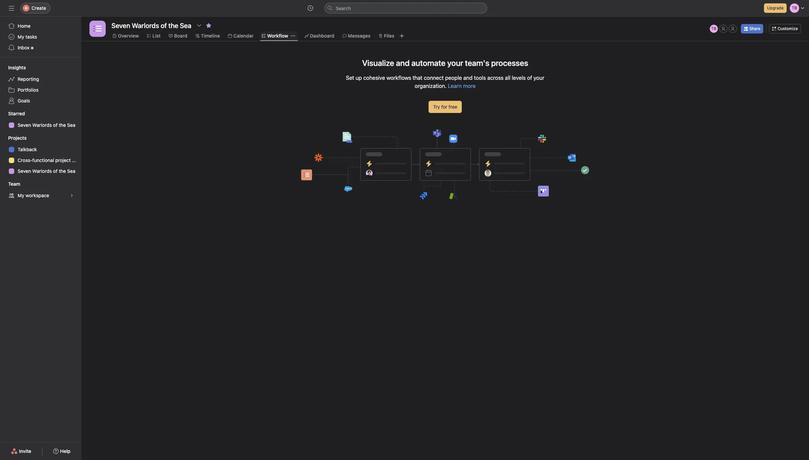 Task type: vqa. For each thing, say whether or not it's contained in the screenshot.
Seven inside Projects element
yes



Task type: locate. For each thing, give the bounding box(es) containing it.
overview link
[[113, 32, 139, 40]]

1 vertical spatial seven warlords of the sea link
[[4, 166, 77, 177]]

insights button
[[0, 64, 26, 71]]

starred button
[[0, 110, 25, 117]]

of right levels
[[527, 75, 532, 81]]

home
[[18, 23, 31, 29]]

warlords down cross-functional project plan link at the top left
[[32, 168, 52, 174]]

sea inside starred element
[[67, 122, 75, 128]]

inbox
[[18, 45, 30, 50]]

1 the from the top
[[59, 122, 66, 128]]

my left 'tasks'
[[18, 34, 24, 40]]

seven warlords of the sea inside projects element
[[18, 168, 75, 174]]

up
[[356, 75, 362, 81]]

invite
[[19, 449, 31, 455]]

for
[[441, 104, 447, 110]]

seven
[[18, 122, 31, 128], [18, 168, 31, 174]]

0 vertical spatial your
[[447, 58, 463, 68]]

warlords for seven warlords of the sea link inside starred element
[[32, 122, 52, 128]]

1 vertical spatial your
[[534, 75, 545, 81]]

seven warlords of the sea link
[[4, 120, 77, 131], [4, 166, 77, 177]]

1 vertical spatial sea
[[67, 168, 75, 174]]

warlords inside starred element
[[32, 122, 52, 128]]

2 warlords from the top
[[32, 168, 52, 174]]

the down project
[[59, 168, 66, 174]]

board
[[174, 33, 187, 39]]

of inside starred element
[[53, 122, 58, 128]]

your up people
[[447, 58, 463, 68]]

and
[[396, 58, 410, 68], [463, 75, 473, 81]]

1 vertical spatial and
[[463, 75, 473, 81]]

goals link
[[4, 96, 77, 106]]

visualize and automate your team's processes
[[362, 58, 528, 68]]

hide sidebar image
[[9, 5, 14, 11]]

2 sea from the top
[[67, 168, 75, 174]]

my for my workspace
[[18, 193, 24, 199]]

0 horizontal spatial and
[[396, 58, 410, 68]]

reporting
[[18, 76, 39, 82]]

of for second seven warlords of the sea link from the top
[[53, 168, 58, 174]]

people
[[445, 75, 462, 81]]

workflow link
[[262, 32, 288, 40]]

0 vertical spatial seven warlords of the sea link
[[4, 120, 77, 131]]

0 vertical spatial of
[[527, 75, 532, 81]]

your right levels
[[534, 75, 545, 81]]

2 seven warlords of the sea from the top
[[18, 168, 75, 174]]

of inside projects element
[[53, 168, 58, 174]]

seven warlords of the sea link inside starred element
[[4, 120, 77, 131]]

2 vertical spatial of
[[53, 168, 58, 174]]

more
[[463, 83, 476, 89]]

seven warlords of the sea
[[18, 122, 75, 128], [18, 168, 75, 174]]

and up more on the right top
[[463, 75, 473, 81]]

list link
[[147, 32, 161, 40]]

of down goals link
[[53, 122, 58, 128]]

tb
[[711, 26, 717, 31]]

inbox link
[[4, 42, 77, 53]]

sea
[[67, 122, 75, 128], [67, 168, 75, 174]]

share button
[[741, 24, 764, 34]]

1 vertical spatial seven warlords of the sea
[[18, 168, 75, 174]]

1 warlords from the top
[[32, 122, 52, 128]]

create
[[32, 5, 46, 11]]

set up cohesive workflows that connect people and tools across all levels of your organization.
[[346, 75, 545, 89]]

free
[[449, 104, 457, 110]]

0 vertical spatial the
[[59, 122, 66, 128]]

of down "cross-functional project plan"
[[53, 168, 58, 174]]

functional
[[32, 158, 54, 163]]

seven down starred
[[18, 122, 31, 128]]

add tab image
[[399, 33, 405, 39]]

0 vertical spatial seven
[[18, 122, 31, 128]]

plan
[[72, 158, 81, 163]]

home link
[[4, 21, 77, 32]]

and up workflows
[[396, 58, 410, 68]]

sea inside projects element
[[67, 168, 75, 174]]

tb button
[[710, 25, 718, 33]]

my
[[18, 34, 24, 40], [18, 193, 24, 199]]

try for free
[[433, 104, 457, 110]]

projects element
[[0, 132, 81, 178]]

0 vertical spatial sea
[[67, 122, 75, 128]]

0 vertical spatial my
[[18, 34, 24, 40]]

cross-functional project plan link
[[4, 155, 81, 166]]

project
[[55, 158, 71, 163]]

timeline link
[[196, 32, 220, 40]]

seven warlords of the sea link down functional
[[4, 166, 77, 177]]

tab actions image
[[291, 34, 295, 38]]

seven inside starred element
[[18, 122, 31, 128]]

the down goals link
[[59, 122, 66, 128]]

1 vertical spatial the
[[59, 168, 66, 174]]

my inside teams element
[[18, 193, 24, 199]]

the inside projects element
[[59, 168, 66, 174]]

1 vertical spatial seven
[[18, 168, 31, 174]]

files link
[[379, 32, 394, 40]]

customize
[[778, 26, 798, 31]]

warlords inside projects element
[[32, 168, 52, 174]]

1 vertical spatial of
[[53, 122, 58, 128]]

warlords down goals link
[[32, 122, 52, 128]]

messages link
[[343, 32, 371, 40]]

see details, my workspace image
[[70, 194, 74, 198]]

seven warlords of the sea for second seven warlords of the sea link from the top
[[18, 168, 75, 174]]

1 horizontal spatial your
[[534, 75, 545, 81]]

my down team
[[18, 193, 24, 199]]

None text field
[[110, 19, 193, 32]]

talkback link
[[4, 144, 77, 155]]

2 seven from the top
[[18, 168, 31, 174]]

calendar link
[[228, 32, 254, 40]]

sea for seven warlords of the sea link inside starred element
[[67, 122, 75, 128]]

seven down cross-
[[18, 168, 31, 174]]

1 seven from the top
[[18, 122, 31, 128]]

2 the from the top
[[59, 168, 66, 174]]

show options image
[[197, 23, 202, 28]]

1 seven warlords of the sea link from the top
[[4, 120, 77, 131]]

all
[[505, 75, 511, 81]]

0 vertical spatial seven warlords of the sea
[[18, 122, 75, 128]]

my inside global element
[[18, 34, 24, 40]]

the
[[59, 122, 66, 128], [59, 168, 66, 174]]

seven warlords of the sea down goals link
[[18, 122, 75, 128]]

1 vertical spatial warlords
[[32, 168, 52, 174]]

projects button
[[0, 135, 27, 142]]

of
[[527, 75, 532, 81], [53, 122, 58, 128], [53, 168, 58, 174]]

0 horizontal spatial your
[[447, 58, 463, 68]]

1 horizontal spatial and
[[463, 75, 473, 81]]

your
[[447, 58, 463, 68], [534, 75, 545, 81]]

warlords
[[32, 122, 52, 128], [32, 168, 52, 174]]

visualize
[[362, 58, 394, 68]]

1 vertical spatial my
[[18, 193, 24, 199]]

the for second seven warlords of the sea link from the top
[[59, 168, 66, 174]]

help button
[[49, 446, 75, 458]]

1 my from the top
[[18, 34, 24, 40]]

learn more link
[[448, 83, 476, 89]]

1 seven warlords of the sea from the top
[[18, 122, 75, 128]]

automate
[[411, 58, 446, 68]]

seven warlords of the sea inside starred element
[[18, 122, 75, 128]]

seven warlords of the sea down "cross-functional project plan"
[[18, 168, 75, 174]]

try
[[433, 104, 440, 110]]

seven inside projects element
[[18, 168, 31, 174]]

1 sea from the top
[[67, 122, 75, 128]]

0 vertical spatial warlords
[[32, 122, 52, 128]]

upgrade
[[767, 5, 784, 11]]

2 my from the top
[[18, 193, 24, 199]]

0 vertical spatial and
[[396, 58, 410, 68]]

the inside starred element
[[59, 122, 66, 128]]

seven for seven warlords of the sea link inside starred element
[[18, 122, 31, 128]]

seven warlords of the sea link up talkback link
[[4, 120, 77, 131]]

tasks
[[26, 34, 37, 40]]



Task type: describe. For each thing, give the bounding box(es) containing it.
calendar
[[234, 33, 254, 39]]

help
[[60, 449, 70, 455]]

portfolios
[[18, 87, 39, 93]]

workspace
[[26, 193, 49, 199]]

warlords for second seven warlords of the sea link from the top
[[32, 168, 52, 174]]

team's processes
[[465, 58, 528, 68]]

dashboard
[[310, 33, 334, 39]]

share
[[750, 26, 761, 31]]

portfolios link
[[4, 85, 77, 96]]

the for seven warlords of the sea link inside starred element
[[59, 122, 66, 128]]

messages
[[348, 33, 371, 39]]

dashboard link
[[305, 32, 334, 40]]

seven for second seven warlords of the sea link from the top
[[18, 168, 31, 174]]

team
[[8, 181, 20, 187]]

list image
[[94, 25, 102, 33]]

cross-functional project plan
[[18, 158, 81, 163]]

board link
[[169, 32, 187, 40]]

files
[[384, 33, 394, 39]]

talkback
[[18, 147, 37, 153]]

my workspace
[[18, 193, 49, 199]]

seven warlords of the sea for seven warlords of the sea link inside starred element
[[18, 122, 75, 128]]

learn
[[448, 83, 462, 89]]

my tasks link
[[4, 32, 77, 42]]

workflow
[[267, 33, 288, 39]]

remove from starred image
[[206, 23, 211, 28]]

reporting link
[[4, 74, 77, 85]]

of inside set up cohesive workflows that connect people and tools across all levels of your organization.
[[527, 75, 532, 81]]

your inside set up cohesive workflows that connect people and tools across all levels of your organization.
[[534, 75, 545, 81]]

of for seven warlords of the sea link inside starred element
[[53, 122, 58, 128]]

Search tasks, projects, and more text field
[[325, 3, 487, 14]]

global element
[[0, 17, 81, 57]]

my tasks
[[18, 34, 37, 40]]

goals
[[18, 98, 30, 104]]

create button
[[20, 3, 50, 14]]

tools
[[474, 75, 486, 81]]

cross-
[[18, 158, 32, 163]]

that
[[413, 75, 423, 81]]

organization.
[[415, 83, 447, 89]]

workflows
[[387, 75, 411, 81]]

starred element
[[0, 108, 81, 132]]

and inside set up cohesive workflows that connect people and tools across all levels of your organization.
[[463, 75, 473, 81]]

learn more
[[448, 83, 476, 89]]

team button
[[0, 181, 20, 188]]

my for my tasks
[[18, 34, 24, 40]]

projects
[[8, 135, 27, 141]]

sea for second seven warlords of the sea link from the top
[[67, 168, 75, 174]]

teams element
[[0, 178, 81, 203]]

cohesive
[[363, 75, 385, 81]]

across
[[488, 75, 504, 81]]

levels
[[512, 75, 526, 81]]

try for free button
[[429, 101, 462, 113]]

customize button
[[769, 24, 801, 34]]

2 seven warlords of the sea link from the top
[[4, 166, 77, 177]]

invite button
[[6, 446, 36, 458]]

list
[[152, 33, 161, 39]]

overview
[[118, 33, 139, 39]]

history image
[[308, 5, 313, 11]]

set
[[346, 75, 354, 81]]

connect
[[424, 75, 444, 81]]

upgrade button
[[764, 3, 787, 13]]

insights element
[[0, 62, 81, 108]]

insights
[[8, 65, 26, 70]]

timeline
[[201, 33, 220, 39]]

my workspace link
[[4, 190, 77, 201]]

starred
[[8, 111, 25, 117]]



